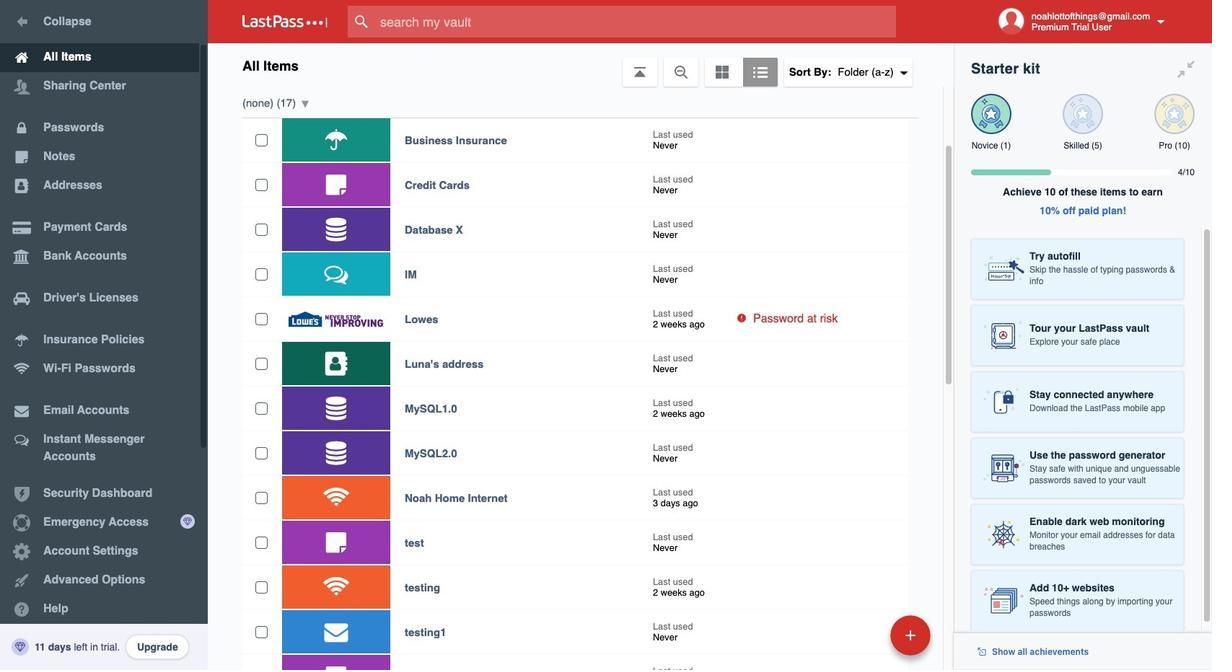 Task type: describe. For each thing, give the bounding box(es) containing it.
lastpass image
[[243, 15, 328, 28]]



Task type: locate. For each thing, give the bounding box(es) containing it.
new item element
[[791, 615, 936, 656]]

Search search field
[[348, 6, 925, 38]]

vault options navigation
[[208, 43, 954, 87]]

new item navigation
[[791, 611, 940, 671]]

main navigation navigation
[[0, 0, 208, 671]]

search my vault text field
[[348, 6, 925, 38]]



Task type: vqa. For each thing, say whether or not it's contained in the screenshot.
Main navigation navigation
yes



